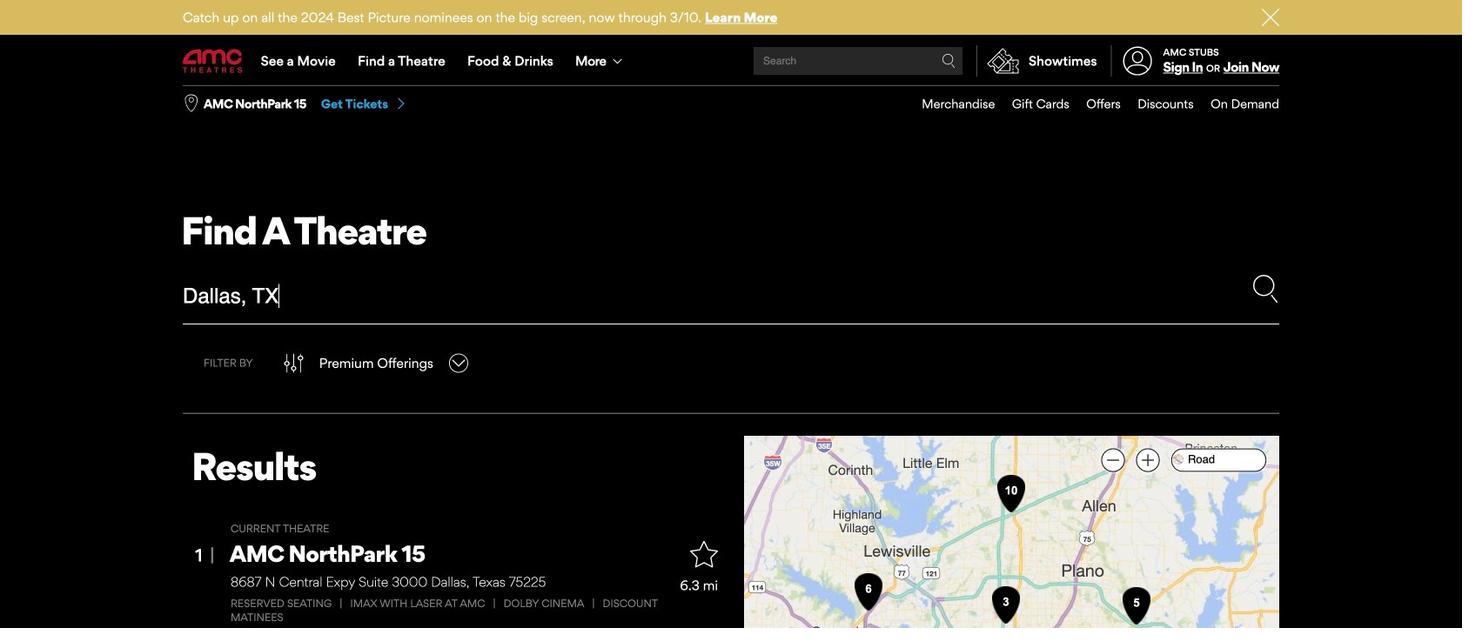 Task type: describe. For each thing, give the bounding box(es) containing it.
sign in or join amc stubs element
[[1111, 37, 1280, 85]]

4 menu item from the left
[[1121, 86, 1194, 122]]

submit search icon image
[[942, 54, 956, 68]]

Click to Favorite this theatre checkbox
[[690, 540, 718, 568]]

showtimes image
[[978, 45, 1029, 77]]



Task type: vqa. For each thing, say whether or not it's contained in the screenshot.
Cookie Consent Banner dialog
yes



Task type: locate. For each thing, give the bounding box(es) containing it.
1 menu item from the left
[[905, 86, 995, 122]]

menu item
[[905, 86, 995, 122], [995, 86, 1070, 122], [1070, 86, 1121, 122], [1121, 86, 1194, 122], [1194, 86, 1280, 122]]

search the AMC website text field
[[761, 54, 942, 67]]

menu
[[183, 37, 1280, 85], [905, 86, 1280, 122]]

submit search image
[[1252, 275, 1280, 303]]

premium formats element
[[231, 597, 671, 625]]

0 vertical spatial menu
[[183, 37, 1280, 85]]

2 menu item from the left
[[995, 86, 1070, 122]]

5 menu item from the left
[[1194, 86, 1280, 122]]

Search by City, Zip or Theatre text field
[[183, 275, 1177, 317]]

user profile image
[[1113, 46, 1162, 75]]

amc logo image
[[183, 49, 244, 73], [183, 49, 244, 73]]

cookie consent banner dialog
[[0, 582, 1462, 628]]

3 menu item from the left
[[1070, 86, 1121, 122]]

1 vertical spatial menu
[[905, 86, 1280, 122]]



